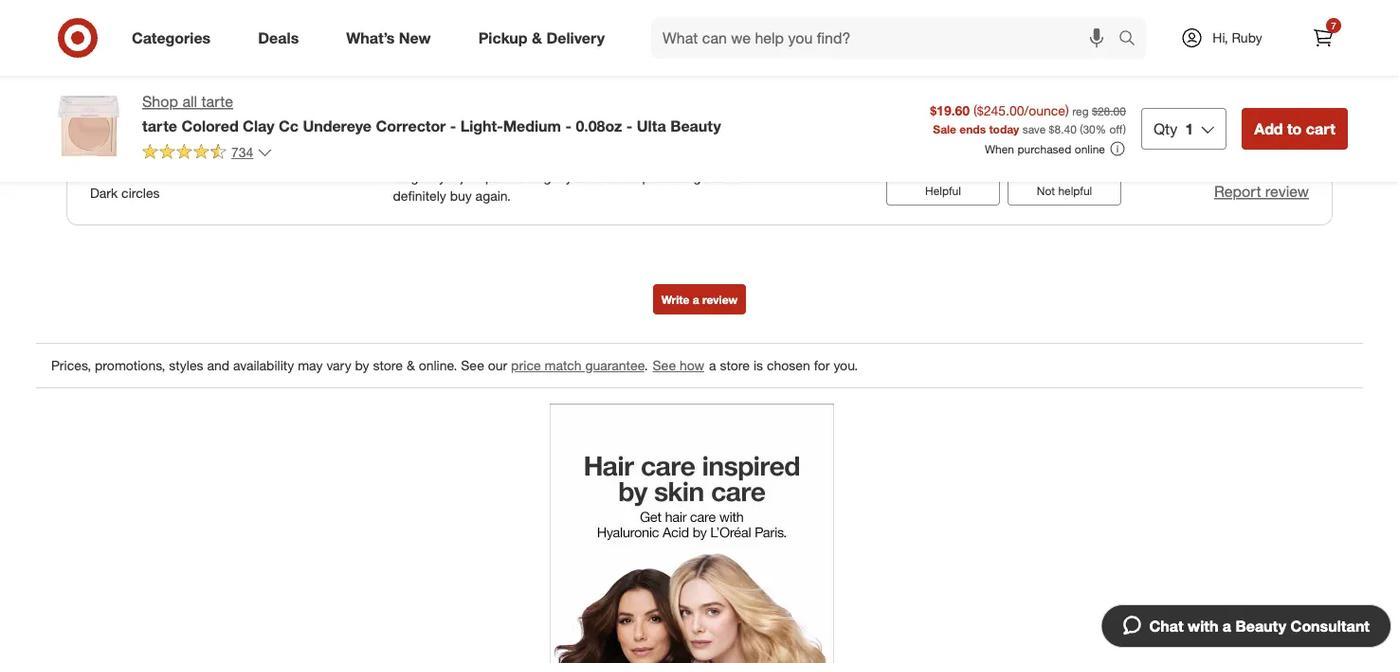 Task type: vqa. For each thing, say whether or not it's contained in the screenshot.
Siegen
no



Task type: describe. For each thing, give the bounding box(es) containing it.
cart
[[1306, 119, 1336, 138]]

shop
[[142, 92, 178, 111]]

a right goes
[[820, 150, 828, 166]]

prices, promotions, styles and availability may vary by store & online. see our price match guarantee . see how a store is chosen for you.
[[51, 357, 858, 374]]

woman
[[423, 131, 466, 147]]

beauty inside button
[[1236, 617, 1286, 636]]

review inside 'report review' button
[[1265, 182, 1309, 201]]

1 see from the left
[[461, 357, 484, 374]]

reg
[[1072, 104, 1089, 118]]

what's new link
[[330, 17, 455, 59]]

in
[[470, 131, 480, 147]]

when purchased online
[[985, 142, 1105, 156]]

not helpful
[[1037, 183, 1092, 197]]

styles
[[169, 357, 203, 374]]

to inside as a woman in her early fifties it's been a challenge to find an under eye concealer that does not crease… until now! i love this stuff! a little goes a long way… just pat it on lightly and build up coverage as needed. would definitely buy again.
[[700, 131, 712, 147]]

how
[[680, 357, 704, 374]]

recommend
[[566, 75, 637, 91]]

add
[[1254, 119, 1283, 138]]

see how button
[[652, 355, 705, 376]]

guests
[[896, 148, 930, 163]]

hazel
[[149, 90, 182, 107]]

report review
[[1214, 182, 1309, 201]]

undereye
[[445, 44, 525, 65]]

been
[[594, 131, 625, 147]]

eye
[[86, 90, 108, 107]]

with
[[1188, 617, 1218, 636]]

30
[[1083, 122, 1096, 136]]

0.08oz
[[576, 116, 622, 135]]

new
[[399, 29, 431, 47]]

our
[[488, 357, 507, 374]]

prices,
[[51, 357, 91, 374]]

0 vertical spatial (
[[974, 102, 977, 119]]

image of tarte colored clay cc undereye corrector - light-medium - 0.08oz - ulta beauty image
[[51, 91, 127, 167]]

online.
[[419, 357, 457, 374]]

: up concern
[[142, 128, 146, 144]]

: up tone
[[142, 109, 146, 125]]

concealer inside as a woman in her early fifties it's been a challenge to find an under eye concealer that does not crease… until now! i love this stuff! a little goes a long way… just pat it on lightly and build up coverage as needed. would definitely buy again.
[[393, 150, 451, 166]]

write a review button
[[653, 284, 746, 314]]

not
[[1037, 183, 1055, 197]]

$
[[1049, 122, 1055, 136]]

availability
[[233, 357, 294, 374]]

personal info hair color : blonde eye color : hazel skin type : combination skin tone : light skin concern : aging , dark circles
[[86, 44, 225, 201]]

challenge
[[639, 131, 696, 147]]

7
[[1331, 19, 1336, 31]]

pickup & delivery link
[[462, 17, 628, 59]]

cc
[[279, 116, 299, 135]]

coverage
[[654, 169, 708, 185]]

it
[[508, 169, 515, 185]]

$28.00
[[1092, 104, 1126, 118]]

0 horizontal spatial )
[[1065, 102, 1069, 119]]

search
[[1110, 30, 1156, 49]]

beauty inside shop all tarte tarte colored clay cc undereye corrector - light-medium - 0.08oz - ulta beauty
[[670, 116, 721, 135]]

0 horizontal spatial would
[[525, 75, 562, 91]]

734
[[231, 144, 253, 161]]

light
[[150, 128, 179, 144]]

7 link
[[1302, 17, 1344, 59]]

2 store from the left
[[720, 357, 750, 374]]

does
[[482, 150, 511, 166]]

this inside as a woman in her early fifties it's been a challenge to find an under eye concealer that does not crease… until now! i love this stuff! a little goes a long way… just pat it on lightly and build up coverage as needed. would definitely buy again.
[[689, 150, 710, 166]]

all
[[182, 92, 197, 111]]

a up now!
[[628, 131, 635, 147]]

long
[[393, 169, 418, 185]]

1 skin from the top
[[86, 109, 112, 125]]

is
[[754, 357, 763, 374]]

corrector
[[376, 116, 446, 135]]

8.40
[[1055, 122, 1077, 136]]

not helpful button
[[1008, 175, 1121, 205]]

light-
[[460, 116, 503, 135]]

1 vertical spatial (
[[1080, 122, 1083, 136]]

categories link
[[116, 17, 234, 59]]

helpful button
[[886, 175, 1000, 205]]

2 skin from the top
[[86, 128, 112, 144]]

early
[[506, 131, 535, 147]]

find
[[715, 131, 738, 147]]

1 horizontal spatial concealer
[[530, 44, 614, 65]]

type
[[116, 109, 142, 125]]

lightly
[[538, 169, 572, 185]]

0 horizontal spatial &
[[407, 357, 415, 374]]

it's
[[575, 131, 591, 147]]

did
[[1062, 148, 1079, 163]]

may
[[298, 357, 323, 374]]

today
[[989, 122, 1019, 136]]

purchased
[[1017, 142, 1072, 156]]

add to cart
[[1254, 119, 1336, 138]]

for
[[814, 357, 830, 374]]

: up shop
[[144, 71, 147, 88]]

.
[[644, 357, 648, 374]]

helpful.
[[1023, 148, 1059, 163]]

1 - from the left
[[450, 116, 456, 135]]

a inside button
[[1223, 617, 1231, 636]]

again.
[[475, 187, 511, 204]]

definitely
[[393, 187, 446, 204]]

goes
[[787, 150, 817, 166]]

as
[[712, 169, 726, 185]]

$19.60 ( $245.00 /ounce ) reg $28.00 sale ends today save $ 8.40 ( 30 % off )
[[930, 102, 1126, 136]]

sale
[[933, 122, 956, 136]]

personal
[[86, 44, 150, 62]]



Task type: locate. For each thing, give the bounding box(es) containing it.
medium
[[503, 116, 561, 135]]

see left our
[[461, 357, 484, 374]]

0 horizontal spatial and
[[207, 357, 229, 374]]

her
[[484, 131, 503, 147]]

advertisement region
[[550, 404, 834, 664]]

1 horizontal spatial to
[[1287, 119, 1302, 138]]

a right write
[[693, 292, 699, 306]]

2 vertical spatial skin
[[86, 147, 112, 163]]

2 horizontal spatial review
[[1265, 182, 1309, 201]]

0 horizontal spatial tarte
[[142, 116, 177, 135]]

qty 1
[[1154, 119, 1194, 138]]

fifties
[[539, 131, 571, 147]]

skin down eye
[[86, 109, 112, 125]]

and
[[576, 169, 598, 185], [207, 357, 229, 374]]

1 horizontal spatial would
[[781, 169, 818, 185]]

this left when
[[965, 148, 983, 163]]

1 horizontal spatial )
[[1123, 122, 1126, 136]]

report
[[1214, 182, 1261, 201]]

a right with
[[1223, 617, 1231, 636]]

this right love
[[689, 150, 710, 166]]

add to cart button
[[1242, 108, 1348, 150]]

skin left tone
[[86, 128, 112, 144]]

734 link
[[142, 143, 272, 165]]

online
[[1075, 142, 1105, 156]]

vary
[[326, 357, 351, 374]]

3 - from the left
[[626, 116, 633, 135]]

color down personal
[[114, 71, 144, 88]]

0 vertical spatial and
[[576, 169, 598, 185]]

beauty up love
[[670, 116, 721, 135]]

1 vertical spatial concealer
[[393, 150, 451, 166]]

2 vertical spatial review
[[702, 292, 738, 306]]

& left online.
[[407, 357, 415, 374]]

1 vertical spatial tarte
[[142, 116, 177, 135]]

ulta
[[637, 116, 666, 135]]

search button
[[1110, 17, 1156, 63]]

price
[[511, 357, 541, 374]]

promotions,
[[95, 357, 165, 374]]

1 horizontal spatial see
[[653, 357, 676, 374]]

1 horizontal spatial tarte
[[201, 92, 233, 111]]

2 horizontal spatial -
[[626, 116, 633, 135]]

review down "today"
[[987, 148, 1019, 163]]

now!
[[622, 150, 650, 166]]

when
[[985, 142, 1014, 156]]

$245.00
[[977, 102, 1024, 119]]

beauty
[[670, 116, 721, 135], [1236, 617, 1286, 636]]

color up type
[[112, 90, 141, 107]]

stuff!
[[714, 150, 743, 166]]

tarte up "colored"
[[201, 92, 233, 111]]

this
[[965, 148, 983, 163], [689, 150, 710, 166]]

3 skin from the top
[[86, 147, 112, 163]]

hi,
[[1213, 29, 1228, 46]]

delivery
[[546, 29, 605, 47]]

by
[[355, 357, 369, 374]]

1 horizontal spatial this
[[965, 148, 983, 163]]

0 horizontal spatial store
[[373, 357, 403, 374]]

2 - from the left
[[565, 116, 572, 135]]

price match guarantee link
[[511, 357, 644, 374]]

: down "light"
[[164, 147, 168, 163]]

blonde
[[151, 71, 193, 88]]

& right pickup
[[532, 29, 542, 47]]

chat with a beauty consultant button
[[1101, 605, 1392, 648]]

-
[[450, 116, 456, 135], [565, 116, 572, 135], [626, 116, 633, 135]]

great
[[393, 44, 440, 65]]

1 store from the left
[[373, 357, 403, 374]]

helpful
[[1058, 183, 1092, 197]]

1 vertical spatial review
[[1265, 182, 1309, 201]]

) right the % in the top of the page
[[1123, 122, 1126, 136]]

1 vertical spatial color
[[112, 90, 141, 107]]

( right 8.40
[[1080, 122, 1083, 136]]

0 vertical spatial &
[[532, 29, 542, 47]]

review right the report
[[1265, 182, 1309, 201]]

0 horizontal spatial review
[[702, 292, 738, 306]]

: left hazel
[[141, 90, 145, 107]]

love
[[661, 150, 685, 166]]

pat
[[485, 169, 504, 185]]

pickup
[[478, 29, 528, 47]]

concealer up would recommend
[[530, 44, 614, 65]]

1 horizontal spatial -
[[565, 116, 572, 135]]

clay
[[243, 116, 274, 135]]

categories
[[132, 29, 211, 47]]

info
[[154, 44, 181, 62]]

great undereye concealer
[[393, 44, 614, 65]]

found
[[933, 148, 962, 163]]

beauty right with
[[1236, 617, 1286, 636]]

tarte
[[201, 92, 233, 111], [142, 116, 177, 135]]

concealer up long
[[393, 150, 451, 166]]

chat
[[1149, 617, 1184, 636]]

a inside button
[[693, 292, 699, 306]]

to right 'add'
[[1287, 119, 1302, 138]]

as a woman in her early fifties it's been a challenge to find an under eye concealer that does not crease… until now! i love this stuff! a little goes a long way… just pat it on lightly and build up coverage as needed. would definitely buy again.
[[393, 131, 828, 204]]

1 horizontal spatial store
[[720, 357, 750, 374]]

1 vertical spatial )
[[1123, 122, 1126, 136]]

2 see from the left
[[653, 357, 676, 374]]

ruby
[[1232, 29, 1262, 46]]

) left reg
[[1065, 102, 1069, 119]]

deals link
[[242, 17, 323, 59]]

and right styles
[[207, 357, 229, 374]]

1 horizontal spatial review
[[987, 148, 1019, 163]]

- left it's
[[565, 116, 572, 135]]

ends
[[960, 122, 986, 136]]

0 horizontal spatial this
[[689, 150, 710, 166]]

0 vertical spatial color
[[114, 71, 144, 88]]

up
[[635, 169, 650, 185]]

chosen
[[767, 357, 810, 374]]

0 vertical spatial tarte
[[201, 92, 233, 111]]

review inside 'write a review' button
[[702, 292, 738, 306]]

0 vertical spatial review
[[987, 148, 1019, 163]]

a
[[412, 131, 419, 147], [628, 131, 635, 147], [820, 150, 828, 166], [693, 292, 699, 306], [709, 357, 716, 374], [1223, 617, 1231, 636]]

you?
[[1083, 148, 1107, 163]]

( up ends
[[974, 102, 977, 119]]

you.
[[834, 357, 858, 374]]

would up medium
[[525, 75, 562, 91]]

i
[[654, 150, 658, 166]]

hi, ruby
[[1213, 29, 1262, 46]]

consultant
[[1291, 617, 1370, 636]]

hair
[[86, 71, 110, 88]]

1 vertical spatial would
[[781, 169, 818, 185]]

- left in
[[450, 116, 456, 135]]

aging
[[90, 166, 123, 182]]

1 horizontal spatial beauty
[[1236, 617, 1286, 636]]

1 horizontal spatial (
[[1080, 122, 1083, 136]]

would down goes
[[781, 169, 818, 185]]

and down until
[[576, 169, 598, 185]]

0 horizontal spatial concealer
[[393, 150, 451, 166]]

store right 'by'
[[373, 357, 403, 374]]

see right .
[[653, 357, 676, 374]]

0 horizontal spatial beauty
[[670, 116, 721, 135]]

0 vertical spatial skin
[[86, 109, 112, 125]]

build
[[602, 169, 631, 185]]

0 horizontal spatial (
[[974, 102, 977, 119]]

deals
[[258, 29, 299, 47]]

0 vertical spatial concealer
[[530, 44, 614, 65]]

what's
[[346, 29, 395, 47]]

a right as
[[412, 131, 419, 147]]

/ounce
[[1024, 102, 1065, 119]]

store left is
[[720, 357, 750, 374]]

would inside as a woman in her early fifties it's been a challenge to find an under eye concealer that does not crease… until now! i love this stuff! a little goes a long way… just pat it on lightly and build up coverage as needed. would definitely buy again.
[[781, 169, 818, 185]]

1 vertical spatial beauty
[[1236, 617, 1286, 636]]

chat with a beauty consultant
[[1149, 617, 1370, 636]]

1 horizontal spatial &
[[532, 29, 542, 47]]

to
[[1287, 119, 1302, 138], [700, 131, 712, 147]]

- left ulta
[[626, 116, 633, 135]]

1 horizontal spatial and
[[576, 169, 598, 185]]

what's new
[[346, 29, 431, 47]]

0 horizontal spatial to
[[700, 131, 712, 147]]

undereye
[[303, 116, 372, 135]]

2 guests found this review helpful. did you?
[[886, 148, 1107, 163]]

helpful
[[925, 183, 961, 197]]

a right the how
[[709, 357, 716, 374]]

0 horizontal spatial see
[[461, 357, 484, 374]]

,
[[123, 166, 127, 182]]

0 vertical spatial beauty
[[670, 116, 721, 135]]

guarantee
[[585, 357, 644, 374]]

tone
[[116, 128, 142, 144]]

review right write
[[702, 292, 738, 306]]

skin up aging
[[86, 147, 112, 163]]

circles
[[121, 185, 160, 201]]

dark
[[90, 185, 118, 201]]

0 horizontal spatial -
[[450, 116, 456, 135]]

1 vertical spatial and
[[207, 357, 229, 374]]

1 vertical spatial skin
[[86, 128, 112, 144]]

to inside button
[[1287, 119, 1302, 138]]

0 vertical spatial would
[[525, 75, 562, 91]]

tarte down shop
[[142, 116, 177, 135]]

to left find
[[700, 131, 712, 147]]

report review button
[[1214, 181, 1309, 202]]

0 vertical spatial )
[[1065, 102, 1069, 119]]

1 vertical spatial &
[[407, 357, 415, 374]]

and inside as a woman in her early fifties it's been a challenge to find an under eye concealer that does not crease… until now! i love this stuff! a little goes a long way… just pat it on lightly and build up coverage as needed. would definitely buy again.
[[576, 169, 598, 185]]

What can we help you find? suggestions appear below search field
[[651, 17, 1123, 59]]

$19.60
[[930, 102, 970, 119]]

not
[[515, 150, 534, 166]]

eye
[[798, 131, 818, 147]]

crease…
[[538, 150, 590, 166]]



